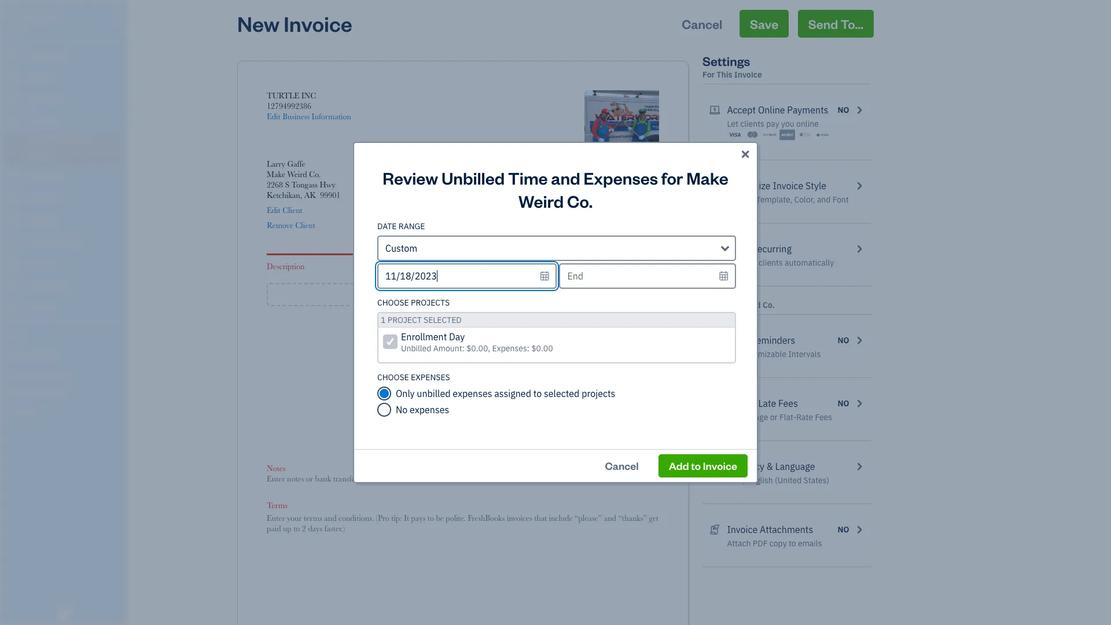 Task type: vqa. For each thing, say whether or not it's contained in the screenshot.
first 0.00 from the top
yes



Task type: locate. For each thing, give the bounding box(es) containing it.
no for invoice attachments
[[838, 524, 850, 535]]

choose up the 1
[[377, 298, 409, 308]]

chevronright image for accept online payments
[[854, 103, 865, 117]]

1 horizontal spatial co.
[[567, 190, 593, 212]]

chevronright image for currency & language
[[854, 460, 865, 474]]

assigned
[[495, 388, 531, 399]]

new
[[237, 10, 280, 37]]

tax
[[563, 350, 575, 359]]

2 horizontal spatial weird
[[739, 300, 761, 310]]

0 vertical spatial to
[[534, 388, 542, 399]]

choose projects
[[377, 298, 450, 308]]

mastercard image
[[745, 129, 761, 141]]

0 vertical spatial rate
[[528, 262, 544, 271]]

&
[[767, 461, 773, 472]]

new invoice
[[237, 10, 352, 37]]

line left total
[[626, 262, 640, 271]]

pay
[[767, 119, 780, 129]]

clients down accept
[[741, 119, 765, 129]]

weird down issue in the left of the page
[[519, 190, 564, 212]]

weird down gaffe
[[287, 170, 307, 179]]

1 horizontal spatial fees
[[815, 412, 832, 423]]

chevronright image
[[854, 333, 865, 347], [854, 460, 865, 474]]

0 vertical spatial and
[[551, 167, 580, 189]]

language
[[776, 461, 815, 472]]

currency & language
[[727, 461, 815, 472]]

add left currencyandlanguage image
[[669, 459, 689, 472]]

save button
[[740, 10, 789, 38]]

2 vertical spatial add
[[669, 459, 689, 472]]

1 vertical spatial 0.00
[[645, 350, 659, 359]]

2268
[[267, 180, 283, 189]]

weird
[[287, 170, 307, 179], [519, 190, 564, 212], [739, 300, 761, 310]]

send up at
[[727, 335, 748, 346]]

0 horizontal spatial expenses
[[410, 404, 449, 416]]

1 horizontal spatial unbilled
[[442, 167, 505, 189]]

1 vertical spatial a
[[540, 337, 544, 347]]

a right plus image
[[468, 287, 474, 302]]

2 vertical spatial co.
[[763, 300, 775, 310]]

turtle up 12794992386
[[267, 91, 299, 100]]

add inside review unbilled time and expenses for make weird co. dialog
[[669, 459, 689, 472]]

1 choose from the top
[[377, 298, 409, 308]]

1 vertical spatial edit
[[267, 206, 281, 215]]

chart image
[[8, 281, 21, 292]]

0 vertical spatial for
[[703, 69, 715, 80]]

fees right flat- at the bottom right of the page
[[815, 412, 832, 423]]

1 horizontal spatial cancel button
[[672, 10, 733, 38]]

2 edit from the top
[[267, 206, 281, 215]]

send left 'to...'
[[809, 16, 838, 32]]

larry gaffe make weird co. 2268 s tongass hwy ketchikan, ak  99901 edit client remove client
[[267, 159, 341, 230]]

cancel
[[682, 16, 723, 32], [605, 459, 639, 472]]

make
[[687, 167, 729, 189], [267, 170, 285, 179], [727, 243, 750, 255], [717, 300, 737, 310]]

1 horizontal spatial expenses
[[453, 388, 492, 399]]

weird up send reminders
[[739, 300, 761, 310]]

make inside review unbilled time and expenses for make weird co.
[[687, 167, 729, 189]]

0 vertical spatial edit
[[267, 112, 281, 121]]

review
[[383, 167, 438, 189]]

1 vertical spatial co.
[[567, 190, 593, 212]]

send inside button
[[809, 16, 838, 32]]

2 choose from the top
[[377, 372, 409, 383]]

1 vertical spatial cancel button
[[595, 454, 649, 478]]

attachments
[[760, 524, 813, 535]]

choose
[[377, 298, 409, 308], [377, 372, 409, 383]]

a inside button
[[468, 287, 474, 302]]

edit up remove
[[267, 206, 281, 215]]

and down style
[[817, 195, 831, 205]]

1 vertical spatial send
[[727, 335, 748, 346]]

cancel inside review unbilled time and expenses for make weird co. dialog
[[605, 459, 639, 472]]

expenses right unbilled
[[453, 388, 492, 399]]

1 horizontal spatial rate
[[797, 412, 813, 423]]

intervals
[[789, 349, 821, 359]]

client right remove
[[295, 221, 315, 230]]

date up due
[[502, 172, 518, 181]]

0 vertical spatial client
[[283, 206, 303, 215]]

choose up only
[[377, 372, 409, 383]]

1 chevronright image from the top
[[854, 103, 865, 117]]

co. up tongass at the left top of the page
[[309, 170, 321, 179]]

rate
[[528, 262, 544, 271], [797, 412, 813, 423]]

1 horizontal spatial a
[[540, 337, 544, 347]]

0 horizontal spatial rate
[[528, 262, 544, 271]]

a left discount
[[540, 337, 544, 347]]

to right copy
[[789, 538, 796, 549]]

reference
[[502, 197, 535, 207]]

2 chevronright image from the top
[[854, 460, 865, 474]]

plus image
[[427, 289, 441, 300]]

3 no from the top
[[838, 398, 850, 409]]

co. up reminders
[[763, 300, 775, 310]]

1 0.00 from the top
[[645, 327, 659, 336]]

for left this
[[703, 69, 715, 80]]

1 chevronright image from the top
[[854, 333, 865, 347]]

0 vertical spatial line
[[626, 262, 640, 271]]

0 vertical spatial expenses
[[453, 388, 492, 399]]

project image
[[8, 215, 21, 226]]

0 horizontal spatial line
[[477, 287, 499, 302]]

0 horizontal spatial add
[[443, 287, 465, 302]]

tongass
[[292, 180, 318, 189]]

2 0.00 from the top
[[645, 350, 659, 359]]

date
[[502, 172, 518, 181], [518, 185, 534, 194]]

no expenses
[[396, 404, 449, 416]]

main element
[[0, 0, 156, 625]]

co. down expenses
[[567, 190, 593, 212]]

freshbooks image
[[54, 607, 73, 621]]

usd, english (united states)
[[727, 475, 830, 486]]

for down refresh icon
[[703, 300, 715, 310]]

hwy
[[320, 180, 336, 189]]

unbilled inside 1 project selected enrollment day unbilled amount: $0.00, expenses: $0.00
[[401, 343, 432, 354]]

turtle inside turtle inc 12794992386 edit business information
[[267, 91, 299, 100]]

0 horizontal spatial inc
[[45, 10, 61, 22]]

0 vertical spatial cancel button
[[672, 10, 733, 38]]

Start date in MM/DD/YYYY format text field
[[377, 263, 557, 289]]

1 for from the top
[[703, 69, 715, 80]]

0 horizontal spatial send
[[727, 335, 748, 346]]

add right plus image
[[443, 287, 465, 302]]

5 chevronright image from the top
[[854, 523, 865, 537]]

chevronright image for charge late fees
[[854, 397, 865, 410]]

report image
[[8, 303, 21, 314]]

unbilled down enrollment
[[401, 343, 432, 354]]

0 vertical spatial a
[[468, 287, 474, 302]]

make up bill
[[727, 243, 750, 255]]

1 vertical spatial to
[[691, 459, 701, 472]]

0 vertical spatial cancel
[[682, 16, 723, 32]]

1 no from the top
[[838, 105, 850, 115]]

0 vertical spatial turtle
[[9, 10, 42, 22]]

chevronright image for invoice attachments
[[854, 523, 865, 537]]

1
[[381, 315, 386, 325]]

1 vertical spatial cancel
[[605, 459, 639, 472]]

let
[[727, 119, 739, 129]]

0 vertical spatial send
[[809, 16, 838, 32]]

american express image
[[780, 129, 796, 141]]

edit down 12794992386
[[267, 112, 281, 121]]

business
[[283, 112, 310, 121]]

0 horizontal spatial a
[[468, 287, 474, 302]]

add left discount
[[524, 337, 538, 347]]

turtle for turtle inc owner
[[9, 10, 42, 22]]

1 vertical spatial choose
[[377, 372, 409, 383]]

choose for choose projects
[[377, 298, 409, 308]]

date of issue
[[502, 172, 546, 181]]

discover image
[[762, 129, 778, 141]]

1 horizontal spatial weird
[[519, 190, 564, 212]]

s
[[285, 180, 290, 189]]

$0.00
[[532, 343, 553, 354]]

edit client button
[[267, 205, 303, 215]]

customizable
[[737, 349, 787, 359]]

money image
[[8, 259, 21, 270]]

expense image
[[8, 193, 21, 204]]

inc inside turtle inc 12794992386 edit business information
[[301, 91, 316, 100]]

0 vertical spatial weird
[[287, 170, 307, 179]]

0 horizontal spatial weird
[[287, 170, 307, 179]]

1 vertical spatial turtle
[[267, 91, 299, 100]]

bill your clients automatically
[[727, 258, 834, 268]]

4 chevronright image from the top
[[854, 397, 865, 410]]

and
[[551, 167, 580, 189], [817, 195, 831, 205]]

only
[[396, 388, 415, 399]]

0 vertical spatial choose
[[377, 298, 409, 308]]

cancel for add to invoice
[[605, 459, 639, 472]]

percentage
[[727, 412, 768, 423]]

2 horizontal spatial to
[[789, 538, 796, 549]]

1 horizontal spatial turtle
[[267, 91, 299, 100]]

accept
[[727, 104, 756, 116]]

0 vertical spatial chevronright image
[[854, 333, 865, 347]]

remove client button
[[267, 220, 315, 230]]

0 vertical spatial fees
[[779, 398, 798, 409]]

amount:
[[433, 343, 465, 354]]

Issue date in MM/DD/YYYY format text field
[[584, 172, 669, 181]]

DATE RANGE field
[[377, 236, 736, 261]]

make inside larry gaffe make weird co. 2268 s tongass hwy ketchikan, ak  99901 edit client remove client
[[267, 170, 285, 179]]

to left currencyandlanguage image
[[691, 459, 701, 472]]

add a discount button
[[524, 337, 575, 347]]

to left selected
[[534, 388, 542, 399]]

1 horizontal spatial cancel
[[682, 16, 723, 32]]

description
[[267, 262, 305, 271]]

and inside review unbilled time and expenses for make weird co.
[[551, 167, 580, 189]]

cancel button for add to invoice
[[595, 454, 649, 478]]

no for charge late fees
[[838, 398, 850, 409]]

and right issue in the left of the page
[[551, 167, 580, 189]]

ketchikan,
[[267, 190, 302, 200]]

chevronright image
[[854, 103, 865, 117], [854, 179, 865, 193], [854, 242, 865, 256], [854, 397, 865, 410], [854, 523, 865, 537]]

Reference Number text field
[[575, 197, 659, 207]]

fees
[[779, 398, 798, 409], [815, 412, 832, 423]]

items and services image
[[9, 369, 124, 379]]

(united
[[775, 475, 802, 486]]

turtle inc 12794992386 edit business information
[[267, 91, 351, 121]]

edit inside turtle inc 12794992386 edit business information
[[267, 112, 281, 121]]

1 horizontal spatial add
[[524, 337, 538, 347]]

0 horizontal spatial cancel
[[605, 459, 639, 472]]

unbilled left of
[[442, 167, 505, 189]]

or
[[770, 412, 778, 423]]

make right 'for'
[[687, 167, 729, 189]]

1 vertical spatial weird
[[519, 190, 564, 212]]

attach pdf copy to emails
[[727, 538, 822, 549]]

1 horizontal spatial line
[[626, 262, 640, 271]]

line up 1 project selected enrollment day unbilled amount: $0.00, expenses: $0.00
[[477, 287, 499, 302]]

co. inside review unbilled time and expenses for make weird co.
[[567, 190, 593, 212]]

0 vertical spatial date
[[502, 172, 518, 181]]

states)
[[804, 475, 830, 486]]

settings image
[[9, 406, 124, 416]]

1 vertical spatial add
[[524, 337, 538, 347]]

invoice inside button
[[703, 459, 738, 472]]

1 vertical spatial inc
[[301, 91, 316, 100]]

2 horizontal spatial add
[[669, 459, 689, 472]]

due date
[[502, 185, 534, 194]]

1 edit from the top
[[267, 112, 281, 121]]

turtle up owner at the top left of page
[[9, 10, 42, 22]]

expenses down unbilled
[[410, 404, 449, 416]]

2 horizontal spatial co.
[[763, 300, 775, 310]]

choose inside "option group"
[[377, 372, 409, 383]]

usd,
[[727, 475, 745, 486]]

bill
[[727, 258, 739, 268]]

1 vertical spatial unbilled
[[401, 343, 432, 354]]

turtle inside turtle inc owner
[[9, 10, 42, 22]]

make down larry
[[267, 170, 285, 179]]

0 vertical spatial inc
[[45, 10, 61, 22]]

clients down recurring
[[759, 258, 783, 268]]

client image
[[8, 72, 21, 84]]

1 vertical spatial and
[[817, 195, 831, 205]]

0 vertical spatial unbilled
[[442, 167, 505, 189]]

clients
[[741, 119, 765, 129], [759, 258, 783, 268]]

recurring
[[752, 243, 792, 255]]

choose expenses
[[377, 372, 450, 383]]

add a line button
[[267, 283, 659, 306]]

rate right or on the right bottom of the page
[[797, 412, 813, 423]]

for
[[703, 69, 715, 80], [703, 300, 715, 310]]

subtotal
[[548, 327, 575, 336]]

1 vertical spatial line
[[477, 287, 499, 302]]

1 horizontal spatial send
[[809, 16, 838, 32]]

1 vertical spatial for
[[703, 300, 715, 310]]

0 vertical spatial co.
[[309, 170, 321, 179]]

fees up flat- at the bottom right of the page
[[779, 398, 798, 409]]

unbilled
[[417, 388, 451, 399]]

date down date of issue
[[518, 185, 534, 194]]

owner
[[9, 23, 31, 32]]

inc inside turtle inc owner
[[45, 10, 61, 22]]

0 horizontal spatial turtle
[[9, 10, 42, 22]]

bank connections image
[[9, 388, 124, 397]]

to
[[534, 388, 542, 399], [691, 459, 701, 472], [789, 538, 796, 549]]

send for send to...
[[809, 16, 838, 32]]

and for font
[[817, 195, 831, 205]]

total
[[642, 262, 659, 271]]

0 horizontal spatial co.
[[309, 170, 321, 179]]

add
[[443, 287, 465, 302], [524, 337, 538, 347], [669, 459, 689, 472]]

0 horizontal spatial cancel button
[[595, 454, 649, 478]]

invoice
[[284, 10, 352, 37], [735, 69, 762, 80], [773, 180, 804, 192], [703, 459, 738, 472], [727, 524, 758, 535]]

rate down custom field
[[528, 262, 544, 271]]

Notes text field
[[267, 474, 659, 484]]

no for send reminders
[[838, 335, 850, 346]]

client up remove client button
[[283, 206, 303, 215]]

custom
[[386, 243, 417, 254]]

no
[[838, 105, 850, 115], [838, 335, 850, 346], [838, 398, 850, 409], [838, 524, 850, 535]]

payment image
[[8, 171, 21, 182]]

1 horizontal spatial and
[[817, 195, 831, 205]]

apps image
[[9, 332, 124, 342]]

1 vertical spatial chevronright image
[[854, 460, 865, 474]]

0 horizontal spatial unbilled
[[401, 343, 432, 354]]

cancel button for save
[[672, 10, 733, 38]]

0 horizontal spatial to
[[534, 388, 542, 399]]

2 no from the top
[[838, 335, 850, 346]]

0 horizontal spatial and
[[551, 167, 580, 189]]

0 vertical spatial add
[[443, 287, 465, 302]]

1 horizontal spatial inc
[[301, 91, 316, 100]]

4 no from the top
[[838, 524, 850, 535]]

onlinesales image
[[710, 103, 720, 117]]

1 horizontal spatial to
[[691, 459, 701, 472]]

0 vertical spatial 0.00
[[645, 327, 659, 336]]



Task type: describe. For each thing, give the bounding box(es) containing it.
apple pay image
[[798, 129, 813, 141]]

only unbilled expenses assigned to selected projects
[[396, 388, 616, 399]]

add inside subtotal add a discount tax
[[524, 337, 538, 347]]

inc for turtle inc owner
[[45, 10, 61, 22]]

1 vertical spatial client
[[295, 221, 315, 230]]

line total
[[626, 262, 659, 271]]

discount
[[546, 337, 575, 347]]

a inside subtotal add a discount tax
[[540, 337, 544, 347]]

End date in MM/DD/YYYY format text field
[[559, 263, 736, 289]]

turtle for turtle inc 12794992386 edit business information
[[267, 91, 299, 100]]

turtle inc owner
[[9, 10, 61, 32]]

currency
[[727, 461, 765, 472]]

accept online payments
[[727, 104, 829, 116]]

send to...
[[809, 16, 864, 32]]

projects
[[582, 388, 616, 399]]

no
[[396, 404, 408, 416]]

customize
[[727, 180, 771, 192]]

customize invoice style
[[727, 180, 827, 192]]

settings
[[703, 53, 750, 69]]

2 for from the top
[[703, 300, 715, 310]]

amount
[[532, 386, 559, 395]]

bank image
[[815, 129, 831, 141]]

style
[[806, 180, 827, 192]]

send reminders
[[727, 335, 796, 346]]

of
[[520, 172, 527, 181]]

payments
[[787, 104, 829, 116]]

save
[[750, 16, 779, 32]]

late
[[759, 398, 776, 409]]

for make weird co.
[[703, 300, 775, 310]]

enrollment
[[401, 331, 447, 343]]

range
[[399, 221, 425, 232]]

edit business information button
[[267, 111, 351, 122]]

cancel for save
[[682, 16, 723, 32]]

your
[[741, 258, 757, 268]]

reminders
[[751, 335, 796, 346]]

automatically
[[785, 258, 834, 268]]

0 horizontal spatial fees
[[779, 398, 798, 409]]

invoice attachments
[[727, 524, 813, 535]]

subtotal add a discount tax
[[524, 327, 575, 359]]

expenses
[[584, 167, 658, 189]]

change
[[727, 195, 755, 205]]

team members image
[[9, 351, 124, 360]]

no for accept online payments
[[838, 105, 850, 115]]

day
[[449, 331, 465, 343]]

amount paid
[[532, 386, 575, 395]]

paid
[[561, 386, 575, 395]]

to inside button
[[691, 459, 701, 472]]

online
[[758, 104, 785, 116]]

estimate image
[[8, 94, 21, 106]]

date range
[[377, 221, 425, 232]]

chevronright image for no
[[854, 333, 865, 347]]

expenses:
[[492, 343, 530, 354]]

charge late fees
[[727, 398, 798, 409]]

and for expenses
[[551, 167, 580, 189]]

edit inside larry gaffe make weird co. 2268 s tongass hwy ketchikan, ak  99901 edit client remove client
[[267, 206, 281, 215]]

let clients pay you online
[[727, 119, 819, 129]]

emails
[[798, 538, 822, 549]]

for inside settings for this invoice
[[703, 69, 715, 80]]

percentage or flat-rate fees
[[727, 412, 832, 423]]

to...
[[841, 16, 864, 32]]

review unbilled time and expenses for make weird co. dialog
[[0, 128, 1111, 497]]

at customizable intervals
[[727, 349, 821, 359]]

Terms text field
[[267, 513, 659, 534]]

terms
[[267, 501, 288, 510]]

issue
[[530, 172, 546, 181]]

selected
[[544, 388, 580, 399]]

pdf
[[753, 538, 768, 549]]

timer image
[[8, 237, 21, 248]]

expenses
[[411, 372, 450, 383]]

to inside choose expenses "option group"
[[534, 388, 542, 399]]

line inside button
[[477, 287, 499, 302]]

1 vertical spatial expenses
[[410, 404, 449, 416]]

close image
[[740, 148, 752, 162]]

1 vertical spatial date
[[518, 185, 534, 194]]

larry
[[267, 159, 285, 168]]

refresh image
[[710, 242, 720, 256]]

invoices image
[[710, 523, 720, 537]]

2 vertical spatial to
[[789, 538, 796, 549]]

add for add to invoice
[[669, 459, 689, 472]]

0 vertical spatial clients
[[741, 119, 765, 129]]

charge
[[727, 398, 756, 409]]

information
[[312, 112, 351, 121]]

paintbrush image
[[710, 179, 720, 193]]

english
[[747, 475, 773, 486]]

due
[[502, 185, 516, 194]]

notes
[[267, 464, 286, 473]]

choose expenses option group
[[377, 372, 736, 417]]

2 vertical spatial weird
[[739, 300, 761, 310]]

change template, color, and font
[[727, 195, 849, 205]]

attach
[[727, 538, 751, 549]]

99901
[[320, 190, 341, 200]]

make recurring
[[727, 243, 792, 255]]

projects
[[411, 298, 450, 308]]

this
[[717, 69, 733, 80]]

you
[[782, 119, 795, 129]]

1 vertical spatial rate
[[797, 412, 813, 423]]

dashboard image
[[8, 50, 21, 62]]

co. inside larry gaffe make weird co. 2268 s tongass hwy ketchikan, ak  99901 edit client remove client
[[309, 170, 321, 179]]

settings for this invoice
[[703, 53, 762, 80]]

add a line
[[443, 287, 499, 302]]

make down bill
[[717, 300, 737, 310]]

send to... button
[[798, 10, 874, 38]]

inc for turtle inc 12794992386 edit business information
[[301, 91, 316, 100]]

review unbilled time and expenses for make weird co.
[[383, 167, 729, 212]]

2 chevronright image from the top
[[854, 179, 865, 193]]

date
[[377, 221, 397, 232]]

gaffe
[[287, 159, 305, 168]]

color,
[[795, 195, 815, 205]]

invoice image
[[8, 116, 21, 128]]

choose for choose expenses
[[377, 372, 409, 383]]

weird inside larry gaffe make weird co. 2268 s tongass hwy ketchikan, ak  99901 edit client remove client
[[287, 170, 307, 179]]

send for send reminders
[[727, 335, 748, 346]]

unbilled inside review unbilled time and expenses for make weird co.
[[442, 167, 505, 189]]

add to invoice
[[669, 459, 738, 472]]

1 project selected enrollment day unbilled amount: $0.00, expenses: $0.00
[[381, 315, 553, 354]]

add for add a line
[[443, 287, 465, 302]]

flat-
[[780, 412, 797, 423]]

1 vertical spatial clients
[[759, 258, 783, 268]]

invoice inside settings for this invoice
[[735, 69, 762, 80]]

selected
[[424, 315, 462, 325]]

currencyandlanguage image
[[710, 460, 720, 474]]

copy
[[770, 538, 787, 549]]

time
[[508, 167, 548, 189]]

weird inside review unbilled time and expenses for make weird co.
[[519, 190, 564, 212]]

3 chevronright image from the top
[[854, 242, 865, 256]]

online
[[797, 119, 819, 129]]

12794992386
[[267, 101, 311, 111]]

visa image
[[727, 129, 743, 141]]

remove
[[267, 221, 293, 230]]

1 vertical spatial fees
[[815, 412, 832, 423]]



